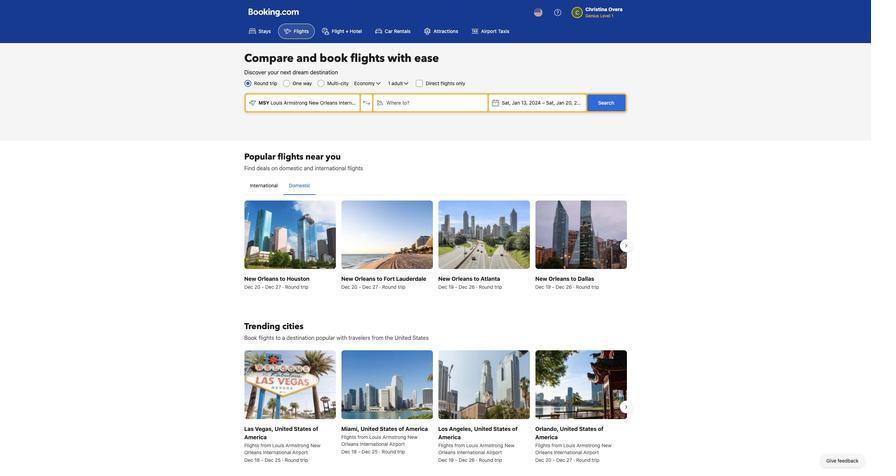 Task type: locate. For each thing, give the bounding box(es) containing it.
0 horizontal spatial 18
[[255, 458, 260, 463]]

to inside new orleans to dallas dec 19 - dec 26 · round trip
[[571, 276, 577, 282]]

to left fort at the left of page
[[377, 276, 383, 282]]

states inside trending cities book flights to a destination popular with travelers from the united states
[[413, 335, 429, 342]]

taxis
[[498, 28, 510, 34]]

international inside los angeles, united states of america flights from louis armstrong new orleans international airport dec 19 - dec 26 · round trip
[[457, 450, 485, 456]]

america inside orlando, united states of america flights from louis armstrong new orleans international airport dec 20 - dec 27 · round trip
[[536, 435, 558, 441]]

america inside las vegas, united states of america flights from louis armstrong new orleans international airport dec 18 - dec 25 · round trip
[[245, 435, 267, 441]]

- inside orlando, united states of america flights from louis armstrong new orleans international airport dec 20 - dec 27 · round trip
[[553, 458, 555, 463]]

trip
[[270, 80, 278, 86], [301, 284, 309, 290], [398, 284, 406, 290], [495, 284, 503, 290], [592, 284, 600, 290], [398, 449, 405, 455], [301, 458, 308, 463], [495, 458, 503, 463], [592, 458, 600, 463]]

sat, left 13,
[[502, 100, 511, 106]]

0 vertical spatial region
[[239, 198, 633, 294]]

1 down overa on the top right of the page
[[612, 13, 614, 18]]

1 horizontal spatial 18
[[352, 449, 357, 455]]

new inside los angeles, united states of america flights from louis armstrong new orleans international airport dec 19 - dec 26 · round trip
[[505, 443, 515, 449]]

america down "los"
[[439, 435, 461, 441]]

from inside las vegas, united states of america flights from louis armstrong new orleans international airport dec 18 - dec 25 · round trip
[[261, 443, 271, 449]]

0 vertical spatial 1
[[612, 13, 614, 18]]

united right vegas,
[[275, 426, 293, 432]]

2024 right 20,
[[575, 100, 586, 106]]

booking.com logo image
[[249, 8, 299, 17], [249, 8, 299, 17]]

to left atlanta
[[474, 276, 480, 282]]

orleans
[[320, 100, 338, 106], [258, 276, 279, 282], [355, 276, 376, 282], [452, 276, 473, 282], [549, 276, 570, 282], [342, 441, 359, 447], [245, 450, 262, 456], [439, 450, 456, 456], [536, 450, 553, 456]]

20
[[255, 284, 261, 290], [352, 284, 358, 290], [546, 458, 552, 463]]

1 horizontal spatial with
[[388, 51, 412, 66]]

jan left 13,
[[512, 100, 520, 106]]

1 vertical spatial 25
[[275, 458, 281, 463]]

flights link
[[278, 24, 315, 39]]

new orleans to dallas image
[[536, 201, 627, 269]]

of inside las vegas, united states of america flights from louis armstrong new orleans international airport dec 18 - dec 25 · round trip
[[313, 426, 318, 432]]

united
[[395, 335, 412, 342], [275, 426, 293, 432], [361, 426, 379, 432], [475, 426, 492, 432], [560, 426, 578, 432]]

0 horizontal spatial 25
[[275, 458, 281, 463]]

miami, united states of america image
[[342, 351, 433, 420]]

new orleans to houston dec 20 - dec 27 · round trip
[[245, 276, 310, 290]]

msy
[[259, 100, 270, 106]]

to
[[280, 276, 286, 282], [377, 276, 383, 282], [474, 276, 480, 282], [571, 276, 577, 282], [276, 335, 281, 342]]

0 horizontal spatial 1
[[388, 80, 391, 86]]

0 vertical spatial 25
[[372, 449, 378, 455]]

states inside las vegas, united states of america flights from louis armstrong new orleans international airport dec 18 - dec 25 · round trip
[[294, 426, 312, 432]]

26 inside new orleans to atlanta dec 19 - dec 26 · round trip
[[469, 284, 475, 290]]

united right orlando,
[[560, 426, 578, 432]]

states inside orlando, united states of america flights from louis armstrong new orleans international airport dec 20 - dec 27 · round trip
[[580, 426, 597, 432]]

1 vertical spatial region
[[239, 348, 633, 467]]

2 of from the left
[[399, 426, 404, 432]]

1 vertical spatial destination
[[287, 335, 315, 342]]

flights right international
[[348, 165, 363, 172]]

america inside los angeles, united states of america flights from louis armstrong new orleans international airport dec 19 - dec 26 · round trip
[[439, 435, 461, 441]]

orleans inside new orleans to fort lauderdale dec 20 - dec 27 · round trip
[[355, 276, 376, 282]]

round inside 'new orleans to houston dec 20 - dec 27 · round trip'
[[285, 284, 300, 290]]

2024 left –
[[529, 100, 541, 106]]

of
[[313, 426, 318, 432], [399, 426, 404, 432], [513, 426, 518, 432], [598, 426, 604, 432]]

orleans left dallas
[[549, 276, 570, 282]]

1 of from the left
[[313, 426, 318, 432]]

new orleans to atlanta dec 19 - dec 26 · round trip
[[439, 276, 503, 290]]

to inside new orleans to fort lauderdale dec 20 - dec 27 · round trip
[[377, 276, 383, 282]]

msy louis armstrong new orleans international airport
[[259, 100, 384, 106]]

flights inside trending cities book flights to a destination popular with travelers from the united states
[[259, 335, 274, 342]]

0 vertical spatial 18
[[352, 449, 357, 455]]

with
[[388, 51, 412, 66], [337, 335, 347, 342]]

26 for dallas
[[566, 284, 572, 290]]

adult
[[392, 80, 403, 86]]

–
[[543, 100, 545, 106]]

united right the
[[395, 335, 412, 342]]

tab list
[[245, 177, 627, 196]]

4 of from the left
[[598, 426, 604, 432]]

destination down cities on the bottom left of the page
[[287, 335, 315, 342]]

0 vertical spatial with
[[388, 51, 412, 66]]

to left a
[[276, 335, 281, 342]]

orleans down las
[[245, 450, 262, 456]]

america left "los"
[[406, 426, 428, 432]]

to left dallas
[[571, 276, 577, 282]]

united right 'miami,'
[[361, 426, 379, 432]]

and down near
[[304, 165, 314, 172]]

27
[[276, 284, 281, 290], [373, 284, 378, 290], [567, 458, 573, 463]]

18 down vegas,
[[255, 458, 260, 463]]

new orleans to houston image
[[245, 201, 336, 269]]

multi-city
[[328, 80, 349, 86]]

1 vertical spatial with
[[337, 335, 347, 342]]

way
[[303, 80, 312, 86]]

19 for new orleans to dallas
[[546, 284, 551, 290]]

19 inside new orleans to atlanta dec 19 - dec 26 · round trip
[[449, 284, 454, 290]]

airport taxis link
[[466, 24, 516, 39]]

round inside new orleans to fort lauderdale dec 20 - dec 27 · round trip
[[382, 284, 397, 290]]

discover
[[245, 69, 266, 76]]

popular flights near you find deals on domestic and international flights
[[245, 151, 363, 172]]

hotel
[[350, 28, 362, 34]]

- inside 'new orleans to houston dec 20 - dec 27 · round trip'
[[262, 284, 264, 290]]

international inside orlando, united states of america flights from louis armstrong new orleans international airport dec 20 - dec 27 · round trip
[[554, 450, 583, 456]]

one way
[[293, 80, 312, 86]]

to for dallas
[[571, 276, 577, 282]]

1 left adult
[[388, 80, 391, 86]]

-
[[262, 284, 264, 290], [359, 284, 361, 290], [455, 284, 458, 290], [553, 284, 555, 290], [358, 449, 361, 455], [261, 458, 264, 463], [455, 458, 458, 463], [553, 458, 555, 463]]

and inside compare and book flights with ease discover your next dream destination
[[297, 51, 317, 66]]

tab list containing international
[[245, 177, 627, 196]]

from left the
[[372, 335, 384, 342]]

1 vertical spatial 18
[[255, 458, 260, 463]]

0 horizontal spatial jan
[[512, 100, 520, 106]]

trip inside new orleans to atlanta dec 19 - dec 26 · round trip
[[495, 284, 503, 290]]

new inside miami, united states of america flights from louis armstrong new orleans international airport dec 18 - dec 25 · round trip
[[408, 435, 418, 440]]

flights
[[351, 51, 385, 66], [441, 80, 455, 86], [278, 151, 304, 163], [348, 165, 363, 172], [259, 335, 274, 342]]

1 horizontal spatial 25
[[372, 449, 378, 455]]

states inside los angeles, united states of america flights from louis armstrong new orleans international airport dec 19 - dec 26 · round trip
[[494, 426, 511, 432]]

round inside miami, united states of america flights from louis armstrong new orleans international airport dec 18 - dec 25 · round trip
[[382, 449, 396, 455]]

flights inside los angeles, united states of america flights from louis armstrong new orleans international airport dec 19 - dec 26 · round trip
[[439, 443, 454, 449]]

19 inside new orleans to dallas dec 19 - dec 26 · round trip
[[546, 284, 551, 290]]

· inside las vegas, united states of america flights from louis armstrong new orleans international airport dec 18 - dec 25 · round trip
[[282, 458, 284, 463]]

new inside new orleans to atlanta dec 19 - dec 26 · round trip
[[439, 276, 451, 282]]

orlando, united states of america flights from louis armstrong new orleans international airport dec 20 - dec 27 · round trip
[[536, 426, 612, 463]]

the
[[385, 335, 393, 342]]

level
[[601, 13, 611, 18]]

give
[[827, 458, 837, 464]]

orleans left fort at the left of page
[[355, 276, 376, 282]]

attractions
[[434, 28, 459, 34]]

20 inside orlando, united states of america flights from louis armstrong new orleans international airport dec 20 - dec 27 · round trip
[[546, 458, 552, 463]]

0 horizontal spatial sat,
[[502, 100, 511, 106]]

domestic
[[279, 165, 303, 172]]

1 sat, from the left
[[502, 100, 511, 106]]

direct
[[426, 80, 440, 86]]

26 inside new orleans to dallas dec 19 - dec 26 · round trip
[[566, 284, 572, 290]]

new inside orlando, united states of america flights from louis armstrong new orleans international airport dec 20 - dec 27 · round trip
[[602, 443, 612, 449]]

orleans down orlando,
[[536, 450, 553, 456]]

flights
[[294, 28, 309, 34], [342, 435, 357, 440], [245, 443, 259, 449], [439, 443, 454, 449], [536, 443, 551, 449]]

america down las
[[245, 435, 267, 441]]

1 region from the top
[[239, 198, 633, 294]]

0 vertical spatial and
[[297, 51, 317, 66]]

search
[[599, 100, 615, 106]]

from down angeles,
[[455, 443, 465, 449]]

trending
[[245, 321, 280, 333]]

2 2024 from the left
[[575, 100, 586, 106]]

orleans left atlanta
[[452, 276, 473, 282]]

sat, jan 13, 2024 – sat, jan 20, 2024 button
[[489, 95, 586, 111]]

2 jan from the left
[[557, 100, 565, 106]]

genius
[[586, 13, 600, 18]]

america
[[406, 426, 428, 432], [245, 435, 267, 441], [439, 435, 461, 441], [536, 435, 558, 441]]

destination up the multi-
[[310, 69, 338, 76]]

popular
[[245, 151, 276, 163]]

1 inside "dropdown button"
[[388, 80, 391, 86]]

destination inside compare and book flights with ease discover your next dream destination
[[310, 69, 338, 76]]

2 horizontal spatial 20
[[546, 458, 552, 463]]

with up adult
[[388, 51, 412, 66]]

orleans down "los"
[[439, 450, 456, 456]]

orleans left houston
[[258, 276, 279, 282]]

international
[[339, 100, 367, 106], [250, 183, 278, 189], [360, 441, 388, 447], [263, 450, 291, 456], [457, 450, 485, 456], [554, 450, 583, 456]]

trip inside 'new orleans to houston dec 20 - dec 27 · round trip'
[[301, 284, 309, 290]]

1 horizontal spatial 2024
[[575, 100, 586, 106]]

1 vertical spatial 1
[[388, 80, 391, 86]]

airport
[[482, 28, 497, 34], [368, 100, 384, 106], [390, 441, 405, 447], [293, 450, 308, 456], [487, 450, 502, 456], [584, 450, 599, 456]]

from down 'miami,'
[[358, 435, 368, 440]]

1 horizontal spatial 1
[[612, 13, 614, 18]]

1 horizontal spatial 20
[[352, 284, 358, 290]]

1 vertical spatial and
[[304, 165, 314, 172]]

trip inside las vegas, united states of america flights from louis armstrong new orleans international airport dec 18 - dec 25 · round trip
[[301, 458, 308, 463]]

america down orlando,
[[536, 435, 558, 441]]

27 inside 'new orleans to houston dec 20 - dec 27 · round trip'
[[276, 284, 281, 290]]

flights up economy
[[351, 51, 385, 66]]

from inside miami, united states of america flights from louis armstrong new orleans international airport dec 18 - dec 25 · round trip
[[358, 435, 368, 440]]

of inside los angeles, united states of america flights from louis armstrong new orleans international airport dec 19 - dec 26 · round trip
[[513, 426, 518, 432]]

1 horizontal spatial jan
[[557, 100, 565, 106]]

27 inside new orleans to fort lauderdale dec 20 - dec 27 · round trip
[[373, 284, 378, 290]]

where to?
[[387, 100, 410, 106]]

from down orlando,
[[552, 443, 563, 449]]

19
[[449, 284, 454, 290], [546, 284, 551, 290], [449, 458, 454, 463]]

new inside new orleans to dallas dec 19 - dec 26 · round trip
[[536, 276, 548, 282]]

jan left 20,
[[557, 100, 565, 106]]

and up the dream
[[297, 51, 317, 66]]

where
[[387, 100, 401, 106]]

trip inside miami, united states of america flights from louis armstrong new orleans international airport dec 18 - dec 25 · round trip
[[398, 449, 405, 455]]

airport taxis
[[482, 28, 510, 34]]

domestic button
[[284, 177, 316, 195]]

- inside new orleans to fort lauderdale dec 20 - dec 27 · round trip
[[359, 284, 361, 290]]

destination
[[310, 69, 338, 76], [287, 335, 315, 342]]

3 of from the left
[[513, 426, 518, 432]]

orleans inside new orleans to dallas dec 19 - dec 26 · round trip
[[549, 276, 570, 282]]

orleans down 'miami,'
[[342, 441, 359, 447]]

orleans inside miami, united states of america flights from louis armstrong new orleans international airport dec 18 - dec 25 · round trip
[[342, 441, 359, 447]]

near
[[306, 151, 324, 163]]

0 horizontal spatial 27
[[276, 284, 281, 290]]

2 horizontal spatial 27
[[567, 458, 573, 463]]

19 for new orleans to atlanta
[[449, 284, 454, 290]]

to inside 'new orleans to houston dec 20 - dec 27 · round trip'
[[280, 276, 286, 282]]

economy
[[355, 80, 375, 86]]

united right angeles,
[[475, 426, 492, 432]]

region
[[239, 198, 633, 294], [239, 348, 633, 467]]

·
[[283, 284, 284, 290], [380, 284, 381, 290], [477, 284, 478, 290], [574, 284, 575, 290], [379, 449, 381, 455], [282, 458, 284, 463], [477, 458, 478, 463], [574, 458, 575, 463]]

with right popular
[[337, 335, 347, 342]]

2 region from the top
[[239, 348, 633, 467]]

los
[[439, 426, 448, 432]]

from down vegas,
[[261, 443, 271, 449]]

give feedback button
[[822, 455, 865, 468]]

flight + hotel link
[[316, 24, 368, 39]]

to for fort
[[377, 276, 383, 282]]

1 jan from the left
[[512, 100, 520, 106]]

0 vertical spatial destination
[[310, 69, 338, 76]]

your
[[268, 69, 279, 76]]

1 horizontal spatial sat,
[[547, 100, 556, 106]]

trip inside orlando, united states of america flights from louis armstrong new orleans international airport dec 20 - dec 27 · round trip
[[592, 458, 600, 463]]

- inside los angeles, united states of america flights from louis armstrong new orleans international airport dec 19 - dec 26 · round trip
[[455, 458, 458, 463]]

flights down trending
[[259, 335, 274, 342]]

sat, right –
[[547, 100, 556, 106]]

0 horizontal spatial 20
[[255, 284, 261, 290]]

flights up domestic
[[278, 151, 304, 163]]

0 horizontal spatial 2024
[[529, 100, 541, 106]]

to left houston
[[280, 276, 286, 282]]

1 horizontal spatial 27
[[373, 284, 378, 290]]

round
[[254, 80, 269, 86], [285, 284, 300, 290], [382, 284, 397, 290], [479, 284, 494, 290], [576, 284, 591, 290], [382, 449, 396, 455], [285, 458, 299, 463], [479, 458, 494, 463], [577, 458, 591, 463]]

compare
[[245, 51, 294, 66]]

20 inside new orleans to fort lauderdale dec 20 - dec 27 · round trip
[[352, 284, 358, 290]]

18 down 'miami,'
[[352, 449, 357, 455]]

miami,
[[342, 426, 360, 432]]

2024
[[529, 100, 541, 106], [575, 100, 586, 106]]

international inside 'button'
[[250, 183, 278, 189]]

new
[[309, 100, 319, 106], [245, 276, 256, 282], [342, 276, 354, 282], [439, 276, 451, 282], [536, 276, 548, 282], [408, 435, 418, 440], [311, 443, 321, 449], [505, 443, 515, 449], [602, 443, 612, 449]]

0 horizontal spatial with
[[337, 335, 347, 342]]

compare and book flights with ease discover your next dream destination
[[245, 51, 439, 76]]

flights inside orlando, united states of america flights from louis armstrong new orleans international airport dec 20 - dec 27 · round trip
[[536, 443, 551, 449]]



Task type: vqa. For each thing, say whether or not it's contained in the screenshot.
"·" within the New Orleans to Atlanta Dec 19 - Dec 26 · Round trip
yes



Task type: describe. For each thing, give the bounding box(es) containing it.
search button
[[588, 95, 626, 111]]

christina overa genius level 1
[[586, 6, 623, 18]]

domestic
[[289, 183, 311, 189]]

louis inside los angeles, united states of america flights from louis armstrong new orleans international airport dec 19 - dec 26 · round trip
[[467, 443, 479, 449]]

armstrong inside miami, united states of america flights from louis armstrong new orleans international airport dec 18 - dec 25 · round trip
[[383, 435, 407, 440]]

rentals
[[394, 28, 411, 34]]

flight + hotel
[[332, 28, 362, 34]]

flights inside compare and book flights with ease discover your next dream destination
[[351, 51, 385, 66]]

angeles,
[[449, 426, 473, 432]]

18 inside las vegas, united states of america flights from louis armstrong new orleans international airport dec 18 - dec 25 · round trip
[[255, 458, 260, 463]]

orleans inside orlando, united states of america flights from louis armstrong new orleans international airport dec 20 - dec 27 · round trip
[[536, 450, 553, 456]]

louis inside orlando, united states of america flights from louis armstrong new orleans international airport dec 20 - dec 27 · round trip
[[564, 443, 576, 449]]

flights inside flights "link"
[[294, 28, 309, 34]]

- inside new orleans to atlanta dec 19 - dec 26 · round trip
[[455, 284, 458, 290]]

trip inside los angeles, united states of america flights from louis armstrong new orleans international airport dec 19 - dec 26 · round trip
[[495, 458, 503, 463]]

ease
[[415, 51, 439, 66]]

miami, united states of america flights from louis armstrong new orleans international airport dec 18 - dec 25 · round trip
[[342, 426, 428, 455]]

united inside miami, united states of america flights from louis armstrong new orleans international airport dec 18 - dec 25 · round trip
[[361, 426, 379, 432]]

destination inside trending cities book flights to a destination popular with travelers from the united states
[[287, 335, 315, 342]]

multi-
[[328, 80, 341, 86]]

deals
[[257, 165, 270, 172]]

a
[[282, 335, 285, 342]]

car
[[385, 28, 393, 34]]

new inside las vegas, united states of america flights from louis armstrong new orleans international airport dec 18 - dec 25 · round trip
[[311, 443, 321, 449]]

only
[[456, 80, 466, 86]]

· inside orlando, united states of america flights from louis armstrong new orleans international airport dec 20 - dec 27 · round trip
[[574, 458, 575, 463]]

sat, jan 13, 2024 – sat, jan 20, 2024
[[502, 100, 586, 106]]

to for houston
[[280, 276, 286, 282]]

international inside las vegas, united states of america flights from louis armstrong new orleans international airport dec 18 - dec 25 · round trip
[[263, 450, 291, 456]]

book
[[320, 51, 348, 66]]

new inside new orleans to fort lauderdale dec 20 - dec 27 · round trip
[[342, 276, 354, 282]]

of inside orlando, united states of america flights from louis armstrong new orleans international airport dec 20 - dec 27 · round trip
[[598, 426, 604, 432]]

orleans inside los angeles, united states of america flights from louis armstrong new orleans international airport dec 19 - dec 26 · round trip
[[439, 450, 456, 456]]

new inside 'new orleans to houston dec 20 - dec 27 · round trip'
[[245, 276, 256, 282]]

new orleans to atlanta image
[[439, 201, 530, 269]]

18 inside miami, united states of america flights from louis armstrong new orleans international airport dec 18 - dec 25 · round trip
[[352, 449, 357, 455]]

vegas,
[[255, 426, 274, 432]]

- inside las vegas, united states of america flights from louis armstrong new orleans international airport dec 18 - dec 25 · round trip
[[261, 458, 264, 463]]

from inside los angeles, united states of america flights from louis armstrong new orleans international airport dec 19 - dec 26 · round trip
[[455, 443, 465, 449]]

book
[[245, 335, 257, 342]]

trip inside new orleans to dallas dec 19 - dec 26 · round trip
[[592, 284, 600, 290]]

26 inside los angeles, united states of america flights from louis armstrong new orleans international airport dec 19 - dec 26 · round trip
[[469, 458, 475, 463]]

- inside new orleans to dallas dec 19 - dec 26 · round trip
[[553, 284, 555, 290]]

international
[[315, 165, 346, 172]]

+
[[346, 28, 349, 34]]

25 inside las vegas, united states of america flights from louis armstrong new orleans international airport dec 18 - dec 25 · round trip
[[275, 458, 281, 463]]

car rentals link
[[369, 24, 417, 39]]

las
[[245, 426, 254, 432]]

new orleans to fort lauderdale dec 20 - dec 27 · round trip
[[342, 276, 427, 290]]

orleans inside las vegas, united states of america flights from louis armstrong new orleans international airport dec 18 - dec 25 · round trip
[[245, 450, 262, 456]]

region containing new orleans to houston
[[239, 198, 633, 294]]

flights inside las vegas, united states of america flights from louis armstrong new orleans international airport dec 18 - dec 25 · round trip
[[245, 443, 259, 449]]

cities
[[283, 321, 304, 333]]

international button
[[245, 177, 284, 195]]

one
[[293, 80, 302, 86]]

fort
[[384, 276, 395, 282]]

20 inside 'new orleans to houston dec 20 - dec 27 · round trip'
[[255, 284, 261, 290]]

los angeles, united states of america image
[[439, 351, 530, 420]]

airport inside las vegas, united states of america flights from louis armstrong new orleans international airport dec 18 - dec 25 · round trip
[[293, 450, 308, 456]]

christina
[[586, 6, 608, 12]]

· inside 'new orleans to houston dec 20 - dec 27 · round trip'
[[283, 284, 284, 290]]

direct flights only
[[426, 80, 466, 86]]

· inside los angeles, united states of america flights from louis armstrong new orleans international airport dec 19 - dec 26 · round trip
[[477, 458, 478, 463]]

1 adult
[[388, 80, 403, 86]]

· inside new orleans to atlanta dec 19 - dec 26 · round trip
[[477, 284, 478, 290]]

dream
[[293, 69, 309, 76]]

give feedback
[[827, 458, 859, 464]]

on
[[272, 165, 278, 172]]

to for atlanta
[[474, 276, 480, 282]]

25 inside miami, united states of america flights from louis armstrong new orleans international airport dec 18 - dec 25 · round trip
[[372, 449, 378, 455]]

international inside miami, united states of america flights from louis armstrong new orleans international airport dec 18 - dec 25 · round trip
[[360, 441, 388, 447]]

27 inside orlando, united states of america flights from louis armstrong new orleans international airport dec 20 - dec 27 · round trip
[[567, 458, 573, 463]]

attractions link
[[418, 24, 465, 39]]

united inside los angeles, united states of america flights from louis armstrong new orleans international airport dec 19 - dec 26 · round trip
[[475, 426, 492, 432]]

states inside miami, united states of america flights from louis armstrong new orleans international airport dec 18 - dec 25 · round trip
[[380, 426, 398, 432]]

car rentals
[[385, 28, 411, 34]]

- inside miami, united states of america flights from louis armstrong new orleans international airport dec 18 - dec 25 · round trip
[[358, 449, 361, 455]]

1 inside christina overa genius level 1
[[612, 13, 614, 18]]

1 2024 from the left
[[529, 100, 541, 106]]

orlando, united states of america image
[[536, 351, 627, 420]]

from inside orlando, united states of america flights from louis armstrong new orleans international airport dec 20 - dec 27 · round trip
[[552, 443, 563, 449]]

airport inside miami, united states of america flights from louis armstrong new orleans international airport dec 18 - dec 25 · round trip
[[390, 441, 405, 447]]

travelers
[[349, 335, 371, 342]]

where to? button
[[374, 95, 488, 111]]

orleans inside new orleans to atlanta dec 19 - dec 26 · round trip
[[452, 276, 473, 282]]

armstrong inside orlando, united states of america flights from louis armstrong new orleans international airport dec 20 - dec 27 · round trip
[[577, 443, 601, 449]]

houston
[[287, 276, 310, 282]]

round inside new orleans to dallas dec 19 - dec 26 · round trip
[[576, 284, 591, 290]]

next
[[281, 69, 291, 76]]

to?
[[403, 100, 410, 106]]

atlanta
[[481, 276, 501, 282]]

orleans down the multi-
[[320, 100, 338, 106]]

city
[[341, 80, 349, 86]]

round inside los angeles, united states of america flights from louis armstrong new orleans international airport dec 19 - dec 26 · round trip
[[479, 458, 494, 463]]

with inside trending cities book flights to a destination popular with travelers from the united states
[[337, 335, 347, 342]]

with inside compare and book flights with ease discover your next dream destination
[[388, 51, 412, 66]]

louis inside miami, united states of america flights from louis armstrong new orleans international airport dec 18 - dec 25 · round trip
[[370, 435, 382, 440]]

america inside miami, united states of america flights from louis armstrong new orleans international airport dec 18 - dec 25 · round trip
[[406, 426, 428, 432]]

2 sat, from the left
[[547, 100, 556, 106]]

trip inside new orleans to fort lauderdale dec 20 - dec 27 · round trip
[[398, 284, 406, 290]]

trending cities book flights to a destination popular with travelers from the united states
[[245, 321, 429, 342]]

of inside miami, united states of america flights from louis armstrong new orleans international airport dec 18 - dec 25 · round trip
[[399, 426, 404, 432]]

united inside las vegas, united states of america flights from louis armstrong new orleans international airport dec 18 - dec 25 · round trip
[[275, 426, 293, 432]]

you
[[326, 151, 341, 163]]

to inside trending cities book flights to a destination popular with travelers from the united states
[[276, 335, 281, 342]]

· inside new orleans to dallas dec 19 - dec 26 · round trip
[[574, 284, 575, 290]]

las vegas, united states of america flights from louis armstrong new orleans international airport dec 18 - dec 25 · round trip
[[245, 426, 321, 463]]

1 adult button
[[388, 79, 411, 88]]

19 inside los angeles, united states of america flights from louis armstrong new orleans international airport dec 19 - dec 26 · round trip
[[449, 458, 454, 463]]

new orleans to fort lauderdale image
[[342, 201, 433, 269]]

new orleans to dallas dec 19 - dec 26 · round trip
[[536, 276, 600, 290]]

popular
[[316, 335, 335, 342]]

airport inside los angeles, united states of america flights from louis armstrong new orleans international airport dec 19 - dec 26 · round trip
[[487, 450, 502, 456]]

26 for atlanta
[[469, 284, 475, 290]]

flights left only on the right top of the page
[[441, 80, 455, 86]]

overa
[[609, 6, 623, 12]]

stays
[[259, 28, 271, 34]]

las vegas, united states of america image
[[245, 351, 336, 420]]

find
[[245, 165, 255, 172]]

round inside las vegas, united states of america flights from louis armstrong new orleans international airport dec 18 - dec 25 · round trip
[[285, 458, 299, 463]]

united inside orlando, united states of america flights from louis armstrong new orleans international airport dec 20 - dec 27 · round trip
[[560, 426, 578, 432]]

dallas
[[578, 276, 595, 282]]

louis inside las vegas, united states of america flights from louis armstrong new orleans international airport dec 18 - dec 25 · round trip
[[273, 443, 284, 449]]

round inside orlando, united states of america flights from louis armstrong new orleans international airport dec 20 - dec 27 · round trip
[[577, 458, 591, 463]]

from inside trending cities book flights to a destination popular with travelers from the united states
[[372, 335, 384, 342]]

13,
[[522, 100, 528, 106]]

orlando,
[[536, 426, 559, 432]]

feedback
[[838, 458, 859, 464]]

united inside trending cities book flights to a destination popular with travelers from the united states
[[395, 335, 412, 342]]

los angeles, united states of america flights from louis armstrong new orleans international airport dec 19 - dec 26 · round trip
[[439, 426, 518, 463]]

armstrong inside las vegas, united states of america flights from louis armstrong new orleans international airport dec 18 - dec 25 · round trip
[[286, 443, 309, 449]]

orleans inside 'new orleans to houston dec 20 - dec 27 · round trip'
[[258, 276, 279, 282]]

flight
[[332, 28, 345, 34]]

round trip
[[254, 80, 278, 86]]

region containing las vegas, united states of america
[[239, 348, 633, 467]]

and inside popular flights near you find deals on domestic and international flights
[[304, 165, 314, 172]]

lauderdale
[[396, 276, 427, 282]]

airport inside orlando, united states of america flights from louis armstrong new orleans international airport dec 20 - dec 27 · round trip
[[584, 450, 599, 456]]

flights inside miami, united states of america flights from louis armstrong new orleans international airport dec 18 - dec 25 · round trip
[[342, 435, 357, 440]]

stays link
[[243, 24, 277, 39]]

20,
[[566, 100, 573, 106]]



